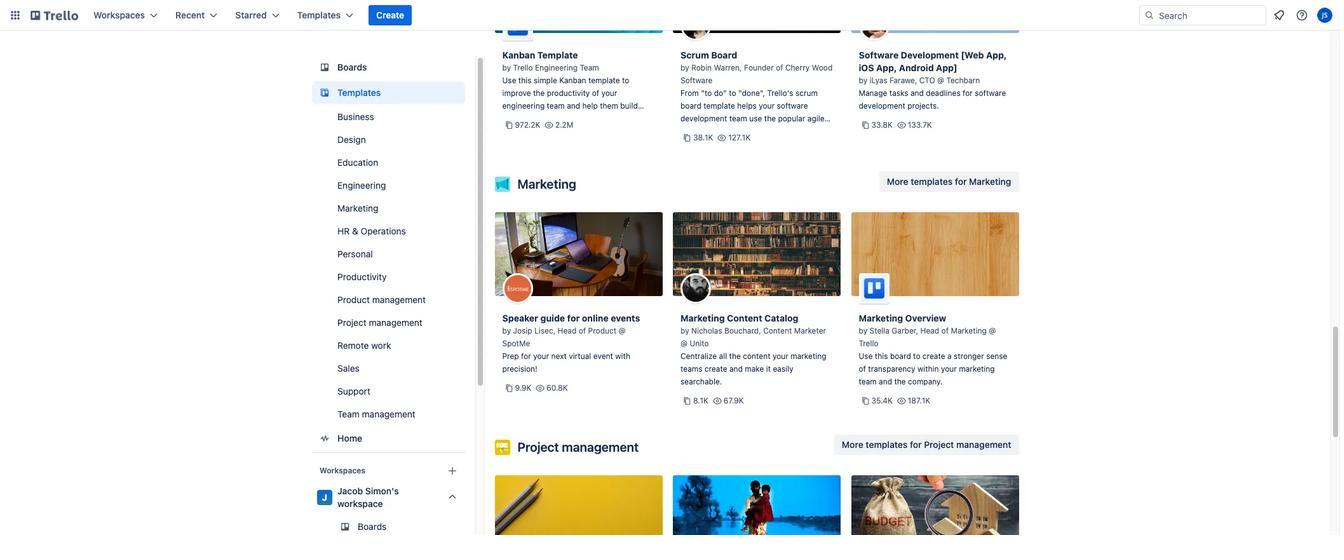 Task type: vqa. For each thing, say whether or not it's contained in the screenshot.


Task type: locate. For each thing, give the bounding box(es) containing it.
2 horizontal spatial project
[[924, 439, 954, 450]]

127.1k
[[729, 133, 751, 142]]

marketing icon image
[[495, 177, 510, 192]]

software inside software development [web app, ios app, android app] by ilyas farawe, cto @ techbarn manage tasks and deadlines for software development projects.
[[975, 88, 1006, 98]]

product down "productivity"
[[337, 294, 370, 305]]

0 vertical spatial this
[[519, 76, 532, 85]]

software up "ios"
[[859, 50, 899, 60]]

by left stella
[[859, 326, 868, 336]]

1 horizontal spatial template
[[704, 101, 735, 111]]

for inside button
[[910, 439, 922, 450]]

0 horizontal spatial content
[[727, 313, 763, 324]]

jacob simon (jacobsimon16) image
[[1318, 8, 1333, 23]]

1 vertical spatial project management
[[518, 440, 639, 454]]

to inside kanban template by trello engineering team use this simple kanban template to improve the productivity of your engineering team and help them build better products, faster.
[[622, 76, 629, 85]]

starred
[[235, 10, 267, 20]]

2 horizontal spatial team
[[859, 377, 877, 386]]

kanban
[[502, 50, 535, 60], [559, 76, 586, 85]]

the down simple
[[533, 88, 545, 98]]

workspaces button
[[86, 5, 165, 25]]

robin warren, founder of cherry wood software image
[[681, 10, 833, 41]]

software down robin
[[681, 76, 713, 85]]

software
[[975, 88, 1006, 98], [777, 101, 808, 111]]

0 vertical spatial use
[[502, 76, 516, 85]]

by inside marketing overview by stella garber, head of marketing @ trello use this board to create a stronger sense of transparency within your marketing team and the company.
[[859, 326, 868, 336]]

0 horizontal spatial create
[[705, 364, 727, 374]]

trello down stella
[[859, 339, 879, 348]]

management for team management link
[[362, 409, 415, 419]]

productivity link
[[312, 267, 465, 287]]

1 horizontal spatial more
[[887, 176, 909, 187]]

template down do"
[[704, 101, 735, 111]]

0 vertical spatial workspaces
[[93, 10, 145, 20]]

search image
[[1145, 10, 1155, 20]]

the inside kanban template by trello engineering team use this simple kanban template to improve the productivity of your engineering team and help them build better products, faster.
[[533, 88, 545, 98]]

marketing
[[791, 351, 827, 361], [959, 364, 995, 374]]

0 horizontal spatial templates
[[866, 439, 908, 450]]

0 horizontal spatial this
[[519, 76, 532, 85]]

templates
[[297, 10, 341, 20], [337, 87, 381, 98]]

your up use
[[759, 101, 775, 111]]

0 vertical spatial engineering
[[535, 63, 578, 72]]

0 vertical spatial template
[[589, 76, 620, 85]]

of inside speaker guide for online events by josip lisec, head of product @ spotme prep for your next virtual event with precision!
[[579, 326, 586, 336]]

0 horizontal spatial workspaces
[[93, 10, 145, 20]]

marketing inside "button"
[[969, 176, 1012, 187]]

more templates for project management
[[842, 439, 1012, 450]]

0 vertical spatial software
[[859, 50, 899, 60]]

1 horizontal spatial trello
[[859, 339, 879, 348]]

0 vertical spatial more
[[887, 176, 909, 187]]

of down overview
[[942, 326, 949, 336]]

2 head from the left
[[921, 326, 940, 336]]

template up them
[[589, 76, 620, 85]]

0 vertical spatial team
[[580, 63, 599, 72]]

templates inside button
[[866, 439, 908, 450]]

0 vertical spatial create
[[923, 351, 946, 361]]

1 vertical spatial create
[[705, 364, 727, 374]]

catalog
[[765, 313, 799, 324]]

by
[[502, 63, 511, 72], [681, 63, 689, 72], [859, 76, 868, 85], [502, 326, 511, 336], [681, 326, 689, 336], [859, 326, 868, 336]]

and
[[911, 88, 924, 98], [567, 101, 580, 111], [730, 364, 743, 374], [879, 377, 892, 386]]

1 horizontal spatial faster.
[[771, 126, 794, 136]]

1 vertical spatial software
[[681, 76, 713, 85]]

templates link
[[312, 81, 465, 104]]

create up within
[[923, 351, 946, 361]]

content
[[743, 351, 771, 361]]

more inside button
[[842, 439, 864, 450]]

faster.
[[563, 114, 585, 123], [771, 126, 794, 136]]

2 vertical spatial team
[[859, 377, 877, 386]]

by down scrum
[[681, 63, 689, 72]]

templates inside dropdown button
[[297, 10, 341, 20]]

trello's
[[768, 88, 794, 98]]

the right all
[[729, 351, 741, 361]]

event
[[593, 351, 613, 361]]

your
[[602, 88, 617, 98], [759, 101, 775, 111], [533, 351, 549, 361], [773, 351, 789, 361], [941, 364, 957, 374]]

more inside "button"
[[887, 176, 909, 187]]

boards link
[[312, 56, 465, 79], [312, 517, 465, 535]]

@ up "sense"
[[989, 326, 996, 336]]

sales
[[337, 363, 359, 374]]

1 vertical spatial template
[[704, 101, 735, 111]]

0 horizontal spatial template
[[589, 76, 620, 85]]

1 horizontal spatial workspaces
[[319, 466, 365, 475]]

cto
[[920, 76, 935, 85]]

for inside "button"
[[955, 176, 967, 187]]

0 vertical spatial marketing
[[791, 351, 827, 361]]

marketing inside 'link'
[[337, 203, 378, 214]]

1 vertical spatial development
[[681, 114, 727, 123]]

software down techbarn
[[975, 88, 1006, 98]]

0 vertical spatial faster.
[[563, 114, 585, 123]]

faster. inside scrum board by robin warren, founder of cherry wood software from "to do" to "done", trello's scrum board template helps your software development team use the popular agile framework to finish work faster.
[[771, 126, 794, 136]]

1 horizontal spatial software
[[975, 88, 1006, 98]]

1 vertical spatial more
[[842, 439, 864, 450]]

this up improve
[[519, 76, 532, 85]]

team up products,
[[547, 101, 565, 111]]

from
[[681, 88, 699, 98]]

and down transparency
[[879, 377, 892, 386]]

education link
[[312, 153, 465, 173]]

0 horizontal spatial trello
[[513, 63, 533, 72]]

1 vertical spatial boards link
[[312, 517, 465, 535]]

the right use
[[764, 114, 776, 123]]

1 horizontal spatial create
[[923, 351, 946, 361]]

development up framework
[[681, 114, 727, 123]]

founder
[[744, 63, 774, 72]]

use
[[750, 114, 762, 123]]

and up projects.
[[911, 88, 924, 98]]

engineering down template
[[535, 63, 578, 72]]

1 vertical spatial use
[[859, 351, 873, 361]]

project right the project management icon
[[518, 440, 559, 454]]

8.1k
[[693, 396, 709, 406]]

0 vertical spatial templates
[[297, 10, 341, 20]]

kanban down trello engineering team icon
[[502, 50, 535, 60]]

work inside scrum board by robin warren, founder of cherry wood software from "to do" to "done", trello's scrum board template helps your software development team use the popular agile framework to finish work faster.
[[752, 126, 769, 136]]

1 horizontal spatial use
[[859, 351, 873, 361]]

[web
[[961, 50, 984, 60]]

1 vertical spatial kanban
[[559, 76, 586, 85]]

content down catalog
[[763, 326, 792, 336]]

the
[[533, 88, 545, 98], [764, 114, 776, 123], [729, 351, 741, 361], [895, 377, 906, 386]]

0 horizontal spatial head
[[558, 326, 577, 336]]

software inside scrum board by robin warren, founder of cherry wood software from "to do" to "done", trello's scrum board template helps your software development team use the popular agile framework to finish work faster.
[[681, 76, 713, 85]]

engineering inside kanban template by trello engineering team use this simple kanban template to improve the productivity of your engineering team and help them build better products, faster.
[[535, 63, 578, 72]]

187.1k
[[908, 396, 931, 406]]

1 horizontal spatial marketing
[[959, 364, 995, 374]]

to
[[622, 76, 629, 85], [729, 88, 736, 98], [721, 126, 728, 136], [913, 351, 921, 361]]

by inside speaker guide for online events by josip lisec, head of product @ spotme prep for your next virtual event with precision!
[[502, 326, 511, 336]]

team up productivity
[[580, 63, 599, 72]]

helps
[[737, 101, 757, 111]]

"done",
[[739, 88, 765, 98]]

by inside software development [web app, ios app, android app] by ilyas farawe, cto @ techbarn manage tasks and deadlines for software development projects.
[[859, 76, 868, 85]]

0 horizontal spatial project management
[[337, 317, 422, 328]]

your inside kanban template by trello engineering team use this simple kanban template to improve the productivity of your engineering team and help them build better products, faster.
[[602, 88, 617, 98]]

team inside scrum board by robin warren, founder of cherry wood software from "to do" to "done", trello's scrum board template helps your software development team use the popular agile framework to finish work faster.
[[729, 114, 747, 123]]

faster. down "help"
[[563, 114, 585, 123]]

0 vertical spatial boards link
[[312, 56, 465, 79]]

open information menu image
[[1296, 9, 1309, 22]]

create
[[923, 351, 946, 361], [705, 364, 727, 374]]

home
[[337, 433, 362, 444]]

of down online
[[579, 326, 586, 336]]

and left make
[[730, 364, 743, 374]]

head down guide
[[558, 326, 577, 336]]

app, up ilyas
[[876, 62, 897, 73]]

0 horizontal spatial work
[[371, 340, 391, 351]]

head down overview
[[921, 326, 940, 336]]

overview
[[906, 313, 947, 324]]

marketing content catalog by nicholas bouchard, content marketer @ unito centralize all the content your marketing teams create and make it easily searchable.
[[681, 313, 827, 386]]

team down 'support'
[[337, 409, 359, 419]]

app, right [web
[[986, 50, 1007, 60]]

team inside kanban template by trello engineering team use this simple kanban template to improve the productivity of your engineering team and help them build better products, faster.
[[547, 101, 565, 111]]

templates up business
[[337, 87, 381, 98]]

products,
[[526, 114, 561, 123]]

trello up improve
[[513, 63, 533, 72]]

head
[[558, 326, 577, 336], [921, 326, 940, 336]]

simon's
[[365, 486, 399, 496]]

more
[[887, 176, 909, 187], [842, 439, 864, 450]]

to up within
[[913, 351, 921, 361]]

trello
[[513, 63, 533, 72], [859, 339, 879, 348]]

hr & operations
[[337, 226, 406, 236]]

by inside marketing content catalog by nicholas bouchard, content marketer @ unito centralize all the content your marketing teams create and make it easily searchable.
[[681, 326, 689, 336]]

support
[[337, 386, 370, 397]]

more templates for marketing button
[[880, 172, 1019, 192]]

marketing inside marketing content catalog by nicholas bouchard, content marketer @ unito centralize all the content your marketing teams create and make it easily searchable.
[[681, 313, 725, 324]]

0 vertical spatial software
[[975, 88, 1006, 98]]

the down transparency
[[895, 377, 906, 386]]

0 vertical spatial content
[[727, 313, 763, 324]]

and inside marketing overview by stella garber, head of marketing @ trello use this board to create a stronger sense of transparency within your marketing team and the company.
[[879, 377, 892, 386]]

60.8k
[[547, 383, 568, 393]]

1 horizontal spatial app,
[[986, 50, 1007, 60]]

the inside scrum board by robin warren, founder of cherry wood software from "to do" to "done", trello's scrum board template helps your software development team use the popular agile framework to finish work faster.
[[764, 114, 776, 123]]

techbarn
[[947, 76, 980, 85]]

next
[[551, 351, 567, 361]]

0 horizontal spatial marketing
[[791, 351, 827, 361]]

and inside software development [web app, ios app, android app] by ilyas farawe, cto @ techbarn manage tasks and deadlines for software development projects.
[[911, 88, 924, 98]]

1 horizontal spatial head
[[921, 326, 940, 336]]

1 vertical spatial this
[[875, 351, 888, 361]]

1 horizontal spatial development
[[859, 101, 906, 111]]

9.9k
[[515, 383, 532, 393]]

0 horizontal spatial more
[[842, 439, 864, 450]]

back to home image
[[31, 5, 78, 25]]

work down use
[[752, 126, 769, 136]]

software
[[859, 50, 899, 60], [681, 76, 713, 85]]

1 vertical spatial work
[[371, 340, 391, 351]]

productivity
[[547, 88, 590, 98]]

1 horizontal spatial team
[[580, 63, 599, 72]]

@ down "events"
[[619, 326, 626, 336]]

templates inside "button"
[[911, 176, 953, 187]]

content up bouchard, at right
[[727, 313, 763, 324]]

software up popular
[[777, 101, 808, 111]]

0 vertical spatial team
[[547, 101, 565, 111]]

your down a
[[941, 364, 957, 374]]

project management
[[337, 317, 422, 328], [518, 440, 639, 454]]

marketing down marketer at right
[[791, 351, 827, 361]]

software inside scrum board by robin warren, founder of cherry wood software from "to do" to "done", trello's scrum board template helps your software development team use the popular agile framework to finish work faster.
[[777, 101, 808, 111]]

and down productivity
[[567, 101, 580, 111]]

by down "ios"
[[859, 76, 868, 85]]

development down manage
[[859, 101, 906, 111]]

within
[[918, 364, 939, 374]]

0 vertical spatial project management
[[337, 317, 422, 328]]

1 horizontal spatial work
[[752, 126, 769, 136]]

team up 35.4k
[[859, 377, 877, 386]]

1 horizontal spatial project management
[[518, 440, 639, 454]]

0 vertical spatial product
[[337, 294, 370, 305]]

use up improve
[[502, 76, 516, 85]]

engineering inside engineering link
[[337, 180, 386, 191]]

1 horizontal spatial engineering
[[535, 63, 578, 72]]

team up finish
[[729, 114, 747, 123]]

of
[[776, 63, 783, 72], [592, 88, 599, 98], [579, 326, 586, 336], [942, 326, 949, 336], [859, 364, 866, 374]]

1 vertical spatial app,
[[876, 62, 897, 73]]

your up them
[[602, 88, 617, 98]]

kanban up productivity
[[559, 76, 586, 85]]

operations
[[360, 226, 406, 236]]

1 head from the left
[[558, 326, 577, 336]]

templates down 35.4k
[[866, 439, 908, 450]]

1 horizontal spatial team
[[729, 114, 747, 123]]

0 horizontal spatial faster.
[[563, 114, 585, 123]]

board down from
[[681, 101, 702, 111]]

0 horizontal spatial project
[[337, 317, 366, 328]]

transparency
[[868, 364, 916, 374]]

recent
[[175, 10, 205, 20]]

trello inside kanban template by trello engineering team use this simple kanban template to improve the productivity of your engineering team and help them build better products, faster.
[[513, 63, 533, 72]]

engineering down education
[[337, 180, 386, 191]]

of up "help"
[[592, 88, 599, 98]]

boards link up templates link
[[312, 56, 465, 79]]

0 horizontal spatial board
[[681, 101, 702, 111]]

do"
[[714, 88, 727, 98]]

boards down workspace
[[358, 521, 386, 532]]

templates down 133.7k
[[911, 176, 953, 187]]

product down online
[[588, 326, 617, 336]]

of inside scrum board by robin warren, founder of cherry wood software from "to do" to "done", trello's scrum board template helps your software development team use the popular agile framework to finish work faster.
[[776, 63, 783, 72]]

design
[[337, 134, 366, 145]]

agile
[[808, 114, 825, 123]]

@ left unito
[[681, 339, 688, 348]]

1 horizontal spatial software
[[859, 50, 899, 60]]

boards link down jacob simon's workspace
[[312, 517, 465, 535]]

@ up deadlines
[[938, 76, 945, 85]]

1 horizontal spatial product
[[588, 326, 617, 336]]

stella
[[870, 326, 890, 336]]

trello engineering team image
[[502, 10, 533, 41]]

0 horizontal spatial software
[[777, 101, 808, 111]]

board inside scrum board by robin warren, founder of cherry wood software from "to do" to "done", trello's scrum board template helps your software development team use the popular agile framework to finish work faster.
[[681, 101, 702, 111]]

0 vertical spatial development
[[859, 101, 906, 111]]

the inside marketing content catalog by nicholas bouchard, content marketer @ unito centralize all the content your marketing teams create and make it easily searchable.
[[729, 351, 741, 361]]

by left nicholas
[[681, 326, 689, 336]]

templates
[[911, 176, 953, 187], [866, 439, 908, 450]]

deadlines
[[926, 88, 961, 98]]

1 horizontal spatial templates
[[911, 176, 953, 187]]

1 horizontal spatial board
[[890, 351, 911, 361]]

finish
[[730, 126, 750, 136]]

marketing link
[[312, 198, 465, 219]]

0 horizontal spatial development
[[681, 114, 727, 123]]

teams
[[681, 364, 703, 374]]

0 horizontal spatial engineering
[[337, 180, 386, 191]]

create down all
[[705, 364, 727, 374]]

a
[[948, 351, 952, 361]]

template board image
[[317, 85, 332, 100]]

work down project management link
[[371, 340, 391, 351]]

by up improve
[[502, 63, 511, 72]]

project down the 187.1k
[[924, 439, 954, 450]]

project management down the 60.8k
[[518, 440, 639, 454]]

project management down product management
[[337, 317, 422, 328]]

1 vertical spatial marketing
[[959, 364, 995, 374]]

0 horizontal spatial software
[[681, 76, 713, 85]]

personal
[[337, 249, 373, 259]]

app,
[[986, 50, 1007, 60], [876, 62, 897, 73]]

team inside marketing overview by stella garber, head of marketing @ trello use this board to create a stronger sense of transparency within your marketing team and the company.
[[859, 377, 877, 386]]

content
[[727, 313, 763, 324], [763, 326, 792, 336]]

0 horizontal spatial use
[[502, 76, 516, 85]]

1 vertical spatial board
[[890, 351, 911, 361]]

boards right board image
[[337, 62, 367, 72]]

easily
[[773, 364, 794, 374]]

by up spotme
[[502, 326, 511, 336]]

0 vertical spatial kanban
[[502, 50, 535, 60]]

1 vertical spatial templates
[[866, 439, 908, 450]]

your inside marketing content catalog by nicholas bouchard, content marketer @ unito centralize all the content your marketing teams create and make it easily searchable.
[[773, 351, 789, 361]]

1 vertical spatial faster.
[[771, 126, 794, 136]]

0 vertical spatial trello
[[513, 63, 533, 72]]

1 vertical spatial software
[[777, 101, 808, 111]]

to left finish
[[721, 126, 728, 136]]

speaker
[[502, 313, 538, 324]]

0 horizontal spatial kanban
[[502, 50, 535, 60]]

popular
[[778, 114, 806, 123]]

1 vertical spatial product
[[588, 326, 617, 336]]

template inside scrum board by robin warren, founder of cherry wood software from "to do" to "done", trello's scrum board template helps your software development team use the popular agile framework to finish work faster.
[[704, 101, 735, 111]]

1 vertical spatial team
[[729, 114, 747, 123]]

Search field
[[1155, 6, 1266, 25]]

use down stella
[[859, 351, 873, 361]]

0 horizontal spatial team
[[547, 101, 565, 111]]

0 vertical spatial board
[[681, 101, 702, 111]]

your left next
[[533, 351, 549, 361]]

1 vertical spatial engineering
[[337, 180, 386, 191]]

cherry
[[786, 63, 810, 72]]

improve
[[502, 88, 531, 98]]

board up transparency
[[890, 351, 911, 361]]

this up transparency
[[875, 351, 888, 361]]

by inside kanban template by trello engineering team use this simple kanban template to improve the productivity of your engineering team and help them build better products, faster.
[[502, 63, 511, 72]]

1 horizontal spatial content
[[763, 326, 792, 336]]

of left 'cherry'
[[776, 63, 783, 72]]

templates up board image
[[297, 10, 341, 20]]

faster. down popular
[[771, 126, 794, 136]]

company.
[[908, 377, 943, 386]]

to up build
[[622, 76, 629, 85]]

to inside marketing overview by stella garber, head of marketing @ trello use this board to create a stronger sense of transparency within your marketing team and the company.
[[913, 351, 921, 361]]

your inside marketing overview by stella garber, head of marketing @ trello use this board to create a stronger sense of transparency within your marketing team and the company.
[[941, 364, 957, 374]]

scrum board by robin warren, founder of cherry wood software from "to do" to "done", trello's scrum board template helps your software development team use the popular agile framework to finish work faster.
[[681, 50, 833, 136]]

your up easily
[[773, 351, 789, 361]]

for for speaker guide for online events by josip lisec, head of product @ spotme prep for your next virtual event with precision!
[[567, 313, 580, 324]]

1 horizontal spatial this
[[875, 351, 888, 361]]

project up the remote at the bottom left of the page
[[337, 317, 366, 328]]

marketing down stronger
[[959, 364, 995, 374]]



Task type: describe. For each thing, give the bounding box(es) containing it.
software inside software development [web app, ios app, android app] by ilyas farawe, cto @ techbarn manage tasks and deadlines for software development projects.
[[859, 50, 899, 60]]

help
[[583, 101, 598, 111]]

product inside speaker guide for online events by josip lisec, head of product @ spotme prep for your next virtual event with precision!
[[588, 326, 617, 336]]

workspaces inside popup button
[[93, 10, 145, 20]]

software development [web app, ios app, android app] by ilyas farawe, cto @ techbarn manage tasks and deadlines for software development projects.
[[859, 50, 1007, 111]]

head inside speaker guide for online events by josip lisec, head of product @ spotme prep for your next virtual event with precision!
[[558, 326, 577, 336]]

67.9k
[[724, 396, 744, 406]]

0 horizontal spatial app,
[[876, 62, 897, 73]]

simple
[[534, 76, 557, 85]]

template inside kanban template by trello engineering team use this simple kanban template to improve the productivity of your engineering team and help them build better products, faster.
[[589, 76, 620, 85]]

marketing inside marketing content catalog by nicholas bouchard, content marketer @ unito centralize all the content your marketing teams create and make it easily searchable.
[[791, 351, 827, 361]]

workspace
[[337, 498, 383, 509]]

marketing inside marketing overview by stella garber, head of marketing @ trello use this board to create a stronger sense of transparency within your marketing team and the company.
[[959, 364, 995, 374]]

create a workspace image
[[445, 463, 460, 479]]

centralize
[[681, 351, 717, 361]]

0 vertical spatial app,
[[986, 50, 1007, 60]]

more templates for marketing
[[887, 176, 1012, 187]]

"to
[[701, 88, 712, 98]]

with
[[615, 351, 631, 361]]

precision!
[[502, 364, 538, 374]]

personal link
[[312, 244, 465, 264]]

make
[[745, 364, 764, 374]]

searchable.
[[681, 377, 722, 386]]

33.8k
[[872, 120, 893, 130]]

1 vertical spatial boards
[[358, 521, 386, 532]]

this inside marketing overview by stella garber, head of marketing @ trello use this board to create a stronger sense of transparency within your marketing team and the company.
[[875, 351, 888, 361]]

your inside scrum board by robin warren, founder of cherry wood software from "to do" to "done", trello's scrum board template helps your software development team use the popular agile framework to finish work faster.
[[759, 101, 775, 111]]

management inside button
[[957, 439, 1012, 450]]

for inside software development [web app, ios app, android app] by ilyas farawe, cto @ techbarn manage tasks and deadlines for software development projects.
[[963, 88, 973, 98]]

@ inside speaker guide for online events by josip lisec, head of product @ spotme prep for your next virtual event with precision!
[[619, 326, 626, 336]]

team inside kanban template by trello engineering team use this simple kanban template to improve the productivity of your engineering team and help them build better products, faster.
[[580, 63, 599, 72]]

@ inside software development [web app, ios app, android app] by ilyas farawe, cto @ techbarn manage tasks and deadlines for software development projects.
[[938, 76, 945, 85]]

more templates for project management button
[[835, 435, 1019, 455]]

management for product management link
[[372, 294, 426, 305]]

speaker guide for online events by josip lisec, head of product @ spotme prep for your next virtual event with precision!
[[502, 313, 640, 374]]

project inside button
[[924, 439, 954, 450]]

@ inside marketing content catalog by nicholas bouchard, content marketer @ unito centralize all the content your marketing teams create and make it easily searchable.
[[681, 339, 688, 348]]

board inside marketing overview by stella garber, head of marketing @ trello use this board to create a stronger sense of transparency within your marketing team and the company.
[[890, 351, 911, 361]]

972.2k
[[515, 120, 540, 130]]

team for scrum
[[729, 114, 747, 123]]

faster. inside kanban template by trello engineering team use this simple kanban template to improve the productivity of your engineering team and help them build better products, faster.
[[563, 114, 585, 123]]

of inside kanban template by trello engineering team use this simple kanban template to improve the productivity of your engineering team and help them build better products, faster.
[[592, 88, 599, 98]]

josip lisec, head of product @ spotme image
[[502, 273, 533, 304]]

marketing overview by stella garber, head of marketing @ trello use this board to create a stronger sense of transparency within your marketing team and the company.
[[859, 313, 1008, 386]]

nicholas
[[692, 326, 722, 336]]

use inside marketing overview by stella garber, head of marketing @ trello use this board to create a stronger sense of transparency within your marketing team and the company.
[[859, 351, 873, 361]]

remote work link
[[312, 336, 465, 356]]

1 vertical spatial content
[[763, 326, 792, 336]]

1 horizontal spatial kanban
[[559, 76, 586, 85]]

of left transparency
[[859, 364, 866, 374]]

ilyas farawe, cto @ techbarn image
[[859, 10, 1012, 41]]

project management icon image
[[495, 440, 510, 455]]

use inside kanban template by trello engineering team use this simple kanban template to improve the productivity of your engineering team and help them build better products, faster.
[[502, 76, 516, 85]]

better
[[502, 114, 524, 123]]

board image
[[317, 60, 332, 75]]

scrum
[[681, 50, 709, 60]]

133.7k
[[908, 120, 932, 130]]

create button
[[369, 5, 412, 25]]

management for project management link
[[369, 317, 422, 328]]

engineering
[[502, 101, 545, 111]]

ios
[[859, 62, 874, 73]]

primary element
[[0, 0, 1340, 31]]

create inside marketing content catalog by nicholas bouchard, content marketer @ unito centralize all the content your marketing teams create and make it easily searchable.
[[705, 364, 727, 374]]

head inside marketing overview by stella garber, head of marketing @ trello use this board to create a stronger sense of transparency within your marketing team and the company.
[[921, 326, 940, 336]]

josip
[[513, 326, 532, 336]]

tasks
[[890, 88, 909, 98]]

framework
[[681, 126, 719, 136]]

more for marketing
[[887, 176, 909, 187]]

more for project management
[[842, 439, 864, 450]]

lisec,
[[535, 326, 556, 336]]

ilyas
[[870, 76, 888, 85]]

template
[[538, 50, 578, 60]]

1 boards link from the top
[[312, 56, 465, 79]]

1 horizontal spatial project
[[518, 440, 559, 454]]

design link
[[312, 130, 465, 150]]

them
[[600, 101, 618, 111]]

productivity
[[337, 271, 386, 282]]

robin
[[692, 63, 712, 72]]

for for more templates for marketing
[[955, 176, 967, 187]]

by inside scrum board by robin warren, founder of cherry wood software from "to do" to "done", trello's scrum board template helps your software development team use the popular agile framework to finish work faster.
[[681, 63, 689, 72]]

35.4k
[[872, 396, 893, 406]]

remote
[[337, 340, 369, 351]]

jacob
[[337, 486, 363, 496]]

create
[[376, 10, 404, 20]]

your inside speaker guide for online events by josip lisec, head of product @ spotme prep for your next virtual event with precision!
[[533, 351, 549, 361]]

home image
[[317, 431, 332, 446]]

nicholas bouchard, content marketer @ unito image
[[681, 273, 711, 304]]

it
[[766, 364, 771, 374]]

spotme
[[502, 339, 530, 348]]

team management
[[337, 409, 415, 419]]

home link
[[312, 427, 465, 450]]

education
[[337, 157, 378, 168]]

virtual
[[569, 351, 591, 361]]

projects.
[[908, 101, 939, 111]]

trello inside marketing overview by stella garber, head of marketing @ trello use this board to create a stronger sense of transparency within your marketing team and the company.
[[859, 339, 879, 348]]

the inside marketing overview by stella garber, head of marketing @ trello use this board to create a stronger sense of transparency within your marketing team and the company.
[[895, 377, 906, 386]]

1 vertical spatial templates
[[337, 87, 381, 98]]

manage
[[859, 88, 888, 98]]

prep
[[502, 351, 519, 361]]

1 vertical spatial workspaces
[[319, 466, 365, 475]]

board
[[711, 50, 737, 60]]

hr & operations link
[[312, 221, 465, 242]]

guide
[[541, 313, 565, 324]]

starred button
[[228, 5, 287, 25]]

38.1k
[[693, 133, 713, 142]]

sense
[[987, 351, 1008, 361]]

to right do"
[[729, 88, 736, 98]]

sales link
[[312, 358, 465, 379]]

business
[[337, 111, 374, 122]]

&
[[352, 226, 358, 236]]

and inside kanban template by trello engineering team use this simple kanban template to improve the productivity of your engineering team and help them build better products, faster.
[[567, 101, 580, 111]]

0 vertical spatial boards
[[337, 62, 367, 72]]

0 horizontal spatial product
[[337, 294, 370, 305]]

events
[[611, 313, 640, 324]]

2.2m
[[556, 120, 573, 130]]

support link
[[312, 381, 465, 402]]

create inside marketing overview by stella garber, head of marketing @ trello use this board to create a stronger sense of transparency within your marketing team and the company.
[[923, 351, 946, 361]]

development inside scrum board by robin warren, founder of cherry wood software from "to do" to "done", trello's scrum board template helps your software development team use the popular agile framework to finish work faster.
[[681, 114, 727, 123]]

2 boards link from the top
[[312, 517, 465, 535]]

this inside kanban template by trello engineering team use this simple kanban template to improve the productivity of your engineering team and help them build better products, faster.
[[519, 76, 532, 85]]

warren,
[[714, 63, 742, 72]]

@ inside marketing overview by stella garber, head of marketing @ trello use this board to create a stronger sense of transparency within your marketing team and the company.
[[989, 326, 996, 336]]

team for marketing
[[859, 377, 877, 386]]

product management link
[[312, 290, 465, 310]]

scrum
[[796, 88, 818, 98]]

j
[[322, 492, 327, 503]]

development inside software development [web app, ios app, android app] by ilyas farawe, cto @ techbarn manage tasks and deadlines for software development projects.
[[859, 101, 906, 111]]

garber,
[[892, 326, 919, 336]]

for for more templates for project management
[[910, 439, 922, 450]]

kanban template by trello engineering team use this simple kanban template to improve the productivity of your engineering team and help them build better products, faster.
[[502, 50, 638, 123]]

1 vertical spatial team
[[337, 409, 359, 419]]

stella garber, head of marketing @ trello image
[[859, 273, 890, 304]]

templates for project management
[[866, 439, 908, 450]]

all
[[719, 351, 727, 361]]

0 notifications image
[[1272, 8, 1287, 23]]

templates for marketing
[[911, 176, 953, 187]]

and inside marketing content catalog by nicholas bouchard, content marketer @ unito centralize all the content your marketing teams create and make it easily searchable.
[[730, 364, 743, 374]]

hr
[[337, 226, 349, 236]]

wood
[[812, 63, 833, 72]]

templates button
[[290, 5, 361, 25]]



